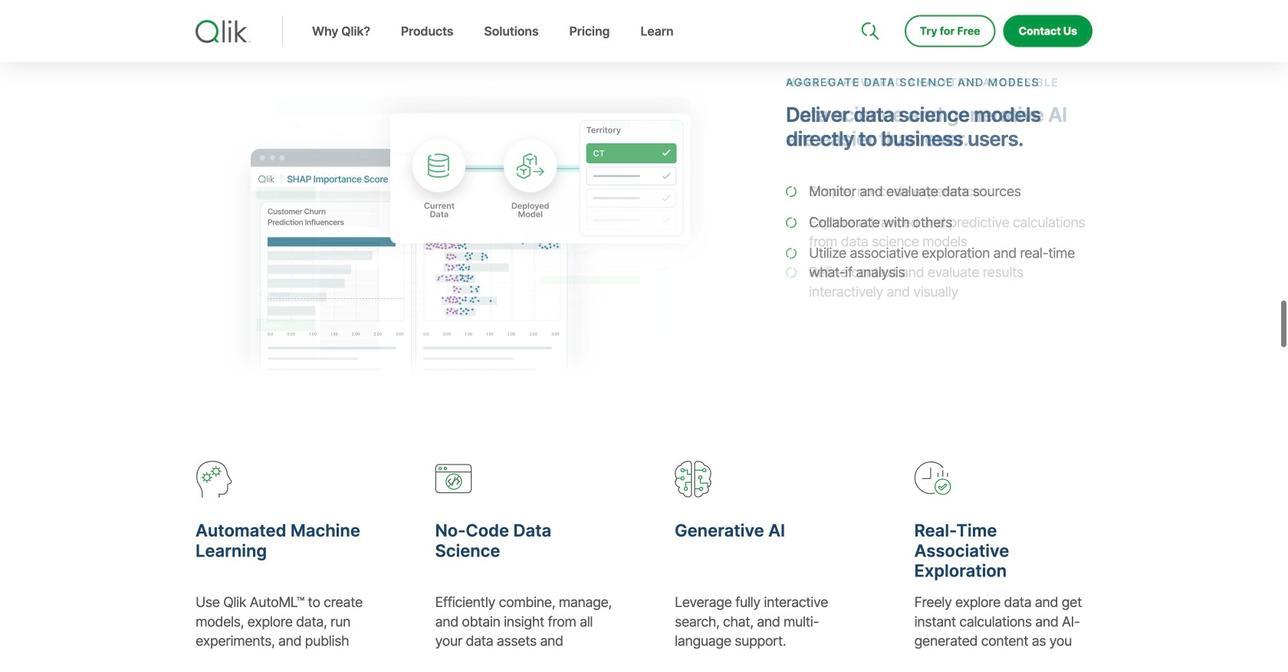 Task type: vqa. For each thing, say whether or not it's contained in the screenshot.
Login icon
yes



Task type: locate. For each thing, give the bounding box(es) containing it.
qlik image
[[196, 20, 251, 43]]

generative ai icon image
[[675, 461, 712, 498]]

login image
[[1044, 0, 1056, 12]]



Task type: describe. For each thing, give the bounding box(es) containing it.
support image
[[863, 0, 875, 12]]

no-code data science icon image
[[435, 461, 472, 496]]

automated machine learning icon image
[[196, 461, 232, 498]]

data science integration dashboard - qlik image
[[196, 77, 709, 384]]

real-time associative exploration icon image
[[914, 461, 951, 496]]



